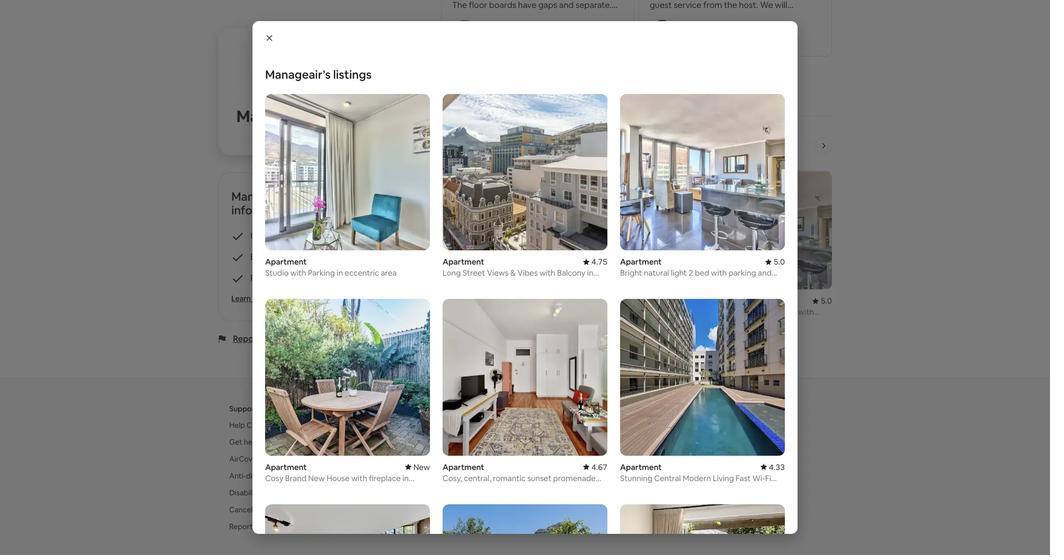 Task type: vqa. For each thing, say whether or not it's contained in the screenshot.
REPORT THIS PROFILE
yes



Task type: locate. For each thing, give the bounding box(es) containing it.
in
[[337, 268, 343, 278], [588, 268, 594, 278], [513, 307, 519, 317], [605, 317, 611, 327], [403, 474, 409, 484]]

view all 38 listings
[[441, 335, 504, 344]]

0 vertical spatial manageair's
[[265, 67, 331, 82]]

1 horizontal spatial studio
[[441, 307, 465, 317]]

report neighborhood concern link
[[229, 522, 333, 532]]

manageair's inside dialog
[[265, 67, 331, 82]]

apartment inside apartment cosy brand new house with fireplace in claremont
[[265, 462, 307, 472]]

learn about identity verification button
[[232, 293, 386, 304]]

report this profile
[[233, 334, 305, 345]]

1 horizontal spatial &
[[642, 307, 648, 317]]

apartment inside apartment bright natural light 2 bed with parking and wi-fi
[[621, 257, 662, 267]]

0 vertical spatial listings
[[333, 67, 372, 82]]

0 vertical spatial 4.75 out of 5 average rating,  8 reviews image
[[583, 257, 608, 267]]

0 horizontal spatial unit
[[467, 296, 481, 306]]

1 vertical spatial 5.0
[[821, 296, 833, 306]]

manageair's listings dialog
[[253, 21, 798, 556]]

in inside apartment studio with parking in eccentric area
[[337, 268, 343, 278]]

cbd inside rental unit long street views & vibes with balcony in cbd
[[613, 317, 629, 327]]

views
[[487, 268, 509, 278], [619, 307, 641, 317]]

and inside apartment bright natural light 2 bed with parking and wi-fi
[[758, 268, 772, 278]]

1 vertical spatial bed
[[783, 307, 797, 317]]

long inside rental unit long street views & vibes with balcony in cbd
[[575, 307, 593, 317]]

rental for studio
[[441, 296, 465, 306]]

4.75 out of 5 average rating,  8 reviews image inside manageair's listings dialog
[[583, 257, 608, 267]]

bed
[[695, 268, 710, 278], [783, 307, 797, 317]]

0 horizontal spatial street
[[463, 268, 486, 278]]

nikita user profile image
[[650, 20, 676, 45], [650, 20, 676, 45]]

1 horizontal spatial airbnb
[[627, 405, 651, 414]]

1 vertical spatial aircover
[[229, 455, 260, 464]]

in inside rental unit long street views & vibes with balcony in cbd
[[605, 317, 611, 327]]

help
[[229, 421, 245, 430]]

manageair
[[237, 106, 317, 127]]

1 vertical spatial parking
[[708, 317, 735, 327]]

0 horizontal spatial parking
[[308, 268, 335, 278]]

0 horizontal spatial listings
[[333, 67, 372, 82]]

parking inside apartment stunning central  modern living fast wi-fi parking
[[621, 484, 648, 494]]

2
[[689, 268, 694, 278], [776, 307, 781, 317]]

careers link
[[627, 455, 654, 464]]

2 horizontal spatial rental
[[708, 296, 731, 306]]

parking
[[308, 268, 335, 278], [484, 307, 511, 317], [621, 484, 648, 494]]

1 horizontal spatial new
[[414, 462, 430, 472]]

airbnb.org emergency stays link
[[627, 506, 723, 515]]

unit inside rental unit bright natural light 2 bed with parking and wi-fi
[[733, 296, 748, 306]]

newsroom
[[627, 421, 664, 430]]

and inside rental unit bright natural light 2 bed with parking and wi-fi
[[737, 317, 751, 327]]

0 vertical spatial area
[[381, 268, 397, 278]]

1 horizontal spatial aircover
[[428, 438, 458, 447]]

studio
[[265, 268, 289, 278], [441, 307, 465, 317]]

1 vertical spatial 2
[[776, 307, 781, 317]]

views inside apartment long street views & vibes with balcony in cbd
[[487, 268, 509, 278]]

1 vertical spatial area
[[441, 317, 457, 327]]

careers
[[627, 455, 654, 464]]

forum
[[470, 472, 491, 481]]

rating
[[335, 95, 351, 102]]

0 vertical spatial light
[[671, 268, 687, 278]]

report for report neighborhood concern
[[229, 522, 253, 532]]

1 vertical spatial 4.75
[[683, 296, 699, 306]]

apartment for studio
[[265, 257, 307, 267]]

0 horizontal spatial eccentric
[[345, 268, 379, 278]]

5.0 for rental unit bright natural light 2 bed with parking and wi-fi
[[821, 296, 833, 306]]

this
[[263, 334, 277, 345]]

verification
[[304, 294, 343, 304]]

hosting up airbnb your home
[[428, 405, 456, 414]]

airbnb-friendly apartments link
[[428, 506, 521, 515]]

5.0
[[774, 257, 786, 267], [821, 296, 833, 306]]

1 horizontal spatial rental
[[575, 296, 598, 306]]

2 vertical spatial parking
[[621, 484, 648, 494]]

1 horizontal spatial 4.75
[[683, 296, 699, 306]]

1 unit from the left
[[467, 296, 481, 306]]

1 rental from the left
[[441, 296, 465, 306]]

apartment
[[265, 257, 307, 267], [443, 257, 485, 267], [621, 257, 662, 267], [265, 462, 307, 472], [443, 462, 485, 472], [621, 462, 662, 472]]

1 vertical spatial long
[[575, 307, 593, 317]]

home
[[470, 421, 489, 430]]

unit for with
[[467, 296, 481, 306]]

2 horizontal spatial new
[[627, 438, 642, 447]]

1 vertical spatial airbnb
[[428, 421, 451, 430]]

1 horizontal spatial cbd
[[613, 317, 629, 327]]

area inside rental unit studio with parking in eccentric area
[[441, 317, 457, 327]]

apartment inside apartment cosy, central, romantic sunset promenade walks
[[443, 462, 485, 472]]

0 vertical spatial aircover
[[428, 438, 458, 447]]

rental for bright
[[708, 296, 731, 306]]

4.33 out of 5 average rating,  6 reviews image
[[761, 462, 786, 472]]

community forum
[[428, 472, 491, 481]]

1 horizontal spatial natural
[[732, 307, 757, 317]]

jason user profile image
[[453, 20, 478, 45], [453, 20, 478, 45]]

2 unit from the left
[[600, 296, 614, 306]]

1 vertical spatial studio
[[441, 307, 465, 317]]

0 vertical spatial parking
[[308, 268, 335, 278]]

0 horizontal spatial &
[[511, 268, 516, 278]]

0 horizontal spatial new
[[309, 474, 325, 484]]

0 horizontal spatial light
[[671, 268, 687, 278]]

studio inside rental unit studio with parking in eccentric area
[[441, 307, 465, 317]]

bed inside rental unit bright natural light 2 bed with parking and wi-fi
[[783, 307, 797, 317]]

views inside rental unit long street views & vibes with balcony in cbd
[[619, 307, 641, 317]]

0 vertical spatial vibes
[[518, 268, 538, 278]]

4.75 for rental unit long street views & vibes with balcony in cbd
[[683, 296, 699, 306]]

2 vertical spatial new
[[309, 474, 325, 484]]

2 rental from the left
[[575, 296, 598, 306]]

0 vertical spatial balcony
[[558, 268, 586, 278]]

1 vertical spatial vibes
[[650, 307, 670, 317]]

walks
[[443, 484, 463, 494]]

1 horizontal spatial manageair's listings
[[441, 138, 548, 153]]

hosting resources link
[[428, 455, 490, 464]]

bright up rental unit long street views & vibes with balcony in cbd
[[621, 268, 643, 278]]

cancellation options
[[229, 506, 299, 515]]

report down cancellation
[[229, 522, 253, 532]]

1 vertical spatial street
[[595, 307, 617, 317]]

manageair's listings inside dialog
[[265, 67, 372, 82]]

identity
[[275, 294, 302, 304]]

1 hosting from the top
[[428, 405, 456, 414]]

1 horizontal spatial bright
[[708, 307, 730, 317]]

0 vertical spatial new
[[627, 438, 642, 447]]

0 horizontal spatial 2
[[689, 268, 694, 278]]

vibes
[[518, 268, 538, 278], [650, 307, 670, 317]]

2 inside rental unit bright natural light 2 bed with parking and wi-fi
[[776, 307, 781, 317]]

4.67 out of 5 average rating,  6 reviews image
[[583, 462, 608, 472]]

2 horizontal spatial listings
[[510, 138, 548, 153]]

fi
[[633, 278, 639, 288], [765, 317, 771, 327], [766, 474, 772, 484]]

with inside rental unit bright natural light 2 bed with parking and wi-fi
[[799, 307, 815, 317]]

rental unit studio with parking in eccentric area
[[441, 296, 555, 327]]

0 vertical spatial 5.0
[[774, 257, 786, 267]]

stunning
[[621, 474, 653, 484]]

support
[[229, 405, 258, 414]]

1 vertical spatial bright
[[708, 307, 730, 317]]

1 vertical spatial hosting
[[428, 455, 455, 464]]

2 vertical spatial fi
[[766, 474, 772, 484]]

airbnb-friendly apartments
[[428, 506, 521, 515]]

1 vertical spatial listings
[[510, 138, 548, 153]]

1 vertical spatial fi
[[765, 317, 771, 327]]

0 vertical spatial natural
[[644, 268, 670, 278]]

5.0 out of 5 average rating,  3 reviews image
[[766, 257, 786, 267]]

modern
[[683, 474, 712, 484]]

information
[[232, 203, 296, 218]]

disability
[[229, 489, 260, 498]]

1 horizontal spatial area
[[441, 317, 457, 327]]

parking up verification
[[308, 268, 335, 278]]

1 horizontal spatial 2
[[776, 307, 781, 317]]

eccentric
[[345, 268, 379, 278], [521, 307, 555, 317]]

1 vertical spatial cbd
[[613, 317, 629, 327]]

street inside apartment long street views & vibes with balcony in cbd
[[463, 268, 486, 278]]

anti-discrimination
[[229, 472, 294, 481]]

5.0 inside manageair's listings dialog
[[774, 257, 786, 267]]

with
[[291, 268, 306, 278], [540, 268, 556, 278], [712, 268, 727, 278], [467, 307, 482, 317], [672, 307, 687, 317], [799, 307, 815, 317], [260, 438, 275, 447], [352, 474, 367, 484]]

parking down the investors link on the right bottom of page
[[621, 484, 648, 494]]

fireplace
[[369, 474, 401, 484]]

parking up view all 38 listings
[[484, 307, 511, 317]]

concern
[[305, 522, 333, 532]]

1 vertical spatial &
[[642, 307, 648, 317]]

1 vertical spatial manageair's listings
[[441, 138, 548, 153]]

0 horizontal spatial aircover
[[229, 455, 260, 464]]

1 vertical spatial manageair's
[[441, 138, 507, 153]]

unit inside rental unit studio with parking in eccentric area
[[467, 296, 481, 306]]

2 horizontal spatial unit
[[733, 296, 748, 306]]

0 vertical spatial &
[[511, 268, 516, 278]]

get help with a safety issue link
[[229, 438, 322, 447]]

2 vertical spatial listings
[[480, 335, 504, 344]]

airbnb up newsroom link
[[627, 405, 651, 414]]

rental inside rental unit long street views & vibes with balcony in cbd
[[575, 296, 598, 306]]

1 vertical spatial balcony
[[575, 317, 603, 327]]

street
[[463, 268, 486, 278], [595, 307, 617, 317]]

balcony inside apartment long street views & vibes with balcony in cbd
[[558, 268, 586, 278]]

1 vertical spatial wi-
[[753, 317, 765, 327]]

0 vertical spatial 2
[[689, 268, 694, 278]]

0 horizontal spatial long
[[443, 268, 461, 278]]

with inside rental unit studio with parking in eccentric area
[[467, 307, 482, 317]]

manageair's
[[265, 67, 331, 82], [441, 138, 507, 153]]

hosting up 'community'
[[428, 455, 455, 464]]

apartment inside apartment studio with parking in eccentric area
[[265, 257, 307, 267]]

aircover for aircover link
[[229, 455, 260, 464]]

5.0 out of 5 average rating,  3 reviews image
[[813, 296, 833, 306]]

0 horizontal spatial studio
[[265, 268, 289, 278]]

0 vertical spatial studio
[[265, 268, 289, 278]]

airbnb.org emergency stays
[[627, 506, 723, 515]]

report left this
[[233, 334, 261, 345]]

0 horizontal spatial vibes
[[518, 268, 538, 278]]

4.75 inside manageair's listings dialog
[[592, 257, 608, 267]]

unit
[[467, 296, 481, 306], [600, 296, 614, 306], [733, 296, 748, 306]]

hosting for hosting
[[428, 405, 456, 414]]

apartment inside apartment stunning central  modern living fast wi-fi parking
[[621, 462, 662, 472]]

apartment for cosy,
[[443, 462, 485, 472]]

rental inside rental unit studio with parking in eccentric area
[[441, 296, 465, 306]]

0 horizontal spatial bright
[[621, 268, 643, 278]]

3 unit from the left
[[733, 296, 748, 306]]

0 vertical spatial airbnb
[[627, 405, 651, 414]]

1 horizontal spatial long
[[575, 307, 593, 317]]

airbnb-
[[428, 506, 454, 515]]

0 vertical spatial hosting
[[428, 405, 456, 414]]

&
[[511, 268, 516, 278], [642, 307, 648, 317]]

identity
[[251, 231, 281, 242]]

area
[[381, 268, 397, 278], [441, 317, 457, 327]]

view all 38 listings button
[[441, 334, 504, 345]]

report this profile button
[[233, 334, 305, 345]]

0 horizontal spatial 4.75 out of 5 average rating,  8 reviews image
[[583, 257, 608, 267]]

0 horizontal spatial manageair's
[[265, 67, 331, 82]]

0 vertical spatial long
[[443, 268, 461, 278]]

help center
[[229, 421, 270, 430]]

rental inside rental unit bright natural light 2 bed with parking and wi-fi
[[708, 296, 731, 306]]

and
[[758, 268, 772, 278], [737, 317, 751, 327]]

0 vertical spatial parking
[[729, 268, 757, 278]]

1 horizontal spatial 4.75 out of 5 average rating,  8 reviews image
[[675, 296, 699, 306]]

apartment for stunning
[[621, 462, 662, 472]]

new inside apartment cosy brand new house with fireplace in claremont
[[309, 474, 325, 484]]

light inside rental unit bright natural light 2 bed with parking and wi-fi
[[759, 307, 775, 317]]

2 hosting from the top
[[428, 455, 455, 464]]

aircover up anti-
[[229, 455, 260, 464]]

help center link
[[229, 421, 270, 430]]

0 vertical spatial manageair's listings
[[265, 67, 372, 82]]

long inside apartment long street views & vibes with balcony in cbd
[[443, 268, 461, 278]]

airbnb left your
[[428, 421, 451, 430]]

1 vertical spatial eccentric
[[521, 307, 555, 317]]

airbnb for airbnb your home
[[428, 421, 451, 430]]

0 vertical spatial wi-
[[621, 278, 633, 288]]

parking inside apartment bright natural light 2 bed with parking and wi-fi
[[729, 268, 757, 278]]

4.67
[[592, 462, 608, 472]]

0 horizontal spatial and
[[737, 317, 751, 327]]

bright down apartment bright natural light 2 bed with parking and wi-fi
[[708, 307, 730, 317]]

with inside apartment studio with parking in eccentric area
[[291, 268, 306, 278]]

4.75 out of 5 average rating,  8 reviews image for rental unit long street views & vibes with balcony in cbd
[[675, 296, 699, 306]]

4.75 out of 5 average rating,  8 reviews image
[[583, 257, 608, 267], [675, 296, 699, 306]]

rental unit long street views & vibes with balcony in cbd
[[575, 296, 687, 327]]

profile
[[279, 334, 305, 345]]

street inside rental unit long street views & vibes with balcony in cbd
[[595, 307, 617, 317]]

manageair's
[[232, 189, 297, 204]]

1 horizontal spatial light
[[759, 307, 775, 317]]

1 horizontal spatial and
[[758, 268, 772, 278]]

3 rental from the left
[[708, 296, 731, 306]]

manageair user profile image
[[250, 48, 304, 103], [250, 48, 304, 103]]

0 horizontal spatial natural
[[644, 268, 670, 278]]

new for new features
[[627, 438, 642, 447]]

0 horizontal spatial manageair's listings
[[265, 67, 372, 82]]

help
[[244, 438, 259, 447]]

hosting
[[350, 131, 369, 138]]

apartment inside apartment long street views & vibes with balcony in cbd
[[443, 257, 485, 267]]

1 vertical spatial light
[[759, 307, 775, 317]]

studio up 'view'
[[441, 307, 465, 317]]

1 horizontal spatial vibes
[[650, 307, 670, 317]]

apartment for long
[[443, 257, 485, 267]]

unit inside rental unit long street views & vibes with balcony in cbd
[[600, 296, 614, 306]]

1 horizontal spatial views
[[619, 307, 641, 317]]

1 vertical spatial parking
[[484, 307, 511, 317]]

0 vertical spatial views
[[487, 268, 509, 278]]

airbnb
[[627, 405, 651, 414], [428, 421, 451, 430]]

aircover left for on the bottom of the page
[[428, 438, 458, 447]]

38
[[470, 335, 478, 344]]

natural
[[644, 268, 670, 278], [732, 307, 757, 317]]

0 vertical spatial bright
[[621, 268, 643, 278]]

manageair's confirmed information
[[232, 189, 356, 218]]

& inside rental unit long street views & vibes with balcony in cbd
[[642, 307, 648, 317]]

fast
[[736, 474, 751, 484]]

investors
[[627, 472, 658, 481]]

cbd inside apartment long street views & vibes with balcony in cbd
[[443, 278, 459, 288]]

0 vertical spatial report
[[233, 334, 261, 345]]

2 vertical spatial wi-
[[753, 474, 766, 484]]

apartment stunning central  modern living fast wi-fi parking
[[621, 462, 772, 494]]

4.33
[[770, 462, 786, 472]]

aircover for aircover for hosts
[[428, 438, 458, 447]]

0 horizontal spatial cbd
[[443, 278, 459, 288]]

with inside apartment long street views & vibes with balcony in cbd
[[540, 268, 556, 278]]

1 horizontal spatial manageair's
[[441, 138, 507, 153]]

studio down email address
[[265, 268, 289, 278]]

0 vertical spatial street
[[463, 268, 486, 278]]

1 vertical spatial natural
[[732, 307, 757, 317]]



Task type: describe. For each thing, give the bounding box(es) containing it.
apartment bright natural light 2 bed with parking and wi-fi
[[621, 257, 772, 288]]

cancellation options link
[[229, 506, 299, 515]]

claremont
[[265, 484, 304, 494]]

light inside apartment bright natural light 2 bed with parking and wi-fi
[[671, 268, 687, 278]]

emergency
[[665, 506, 704, 515]]

in inside apartment long street views & vibes with balcony in cbd
[[588, 268, 594, 278]]

apartment for cosy
[[265, 462, 307, 472]]

address
[[273, 252, 304, 263]]

wi- inside apartment bright natural light 2 bed with parking and wi-fi
[[621, 278, 633, 288]]

wi- inside apartment stunning central  modern living fast wi-fi parking
[[753, 474, 766, 484]]

all
[[460, 335, 468, 344]]

about
[[253, 294, 273, 304]]

romantic
[[493, 474, 526, 484]]

phone number
[[251, 273, 307, 284]]

years
[[335, 131, 349, 138]]

neighborhood
[[255, 522, 303, 532]]

listings inside button
[[480, 335, 504, 344]]

apartment studio with parking in eccentric area
[[265, 257, 397, 278]]

with inside rental unit long street views & vibes with balcony in cbd
[[672, 307, 687, 317]]

4.43
[[335, 80, 359, 95]]

community forum link
[[428, 472, 491, 481]]

learn
[[232, 294, 251, 304]]

hosts
[[471, 438, 491, 447]]

newsroom link
[[627, 421, 664, 430]]

hosting resources
[[428, 455, 490, 464]]

phone
[[251, 273, 275, 284]]

listings inside dialog
[[333, 67, 372, 82]]

2 inside apartment bright natural light 2 bed with parking and wi-fi
[[689, 268, 694, 278]]

unit for street
[[600, 296, 614, 306]]

verified host image
[[294, 88, 302, 96]]

email
[[251, 252, 271, 263]]

rental for long
[[575, 296, 598, 306]]

bed inside apartment bright natural light 2 bed with parking and wi-fi
[[695, 268, 710, 278]]

natural inside apartment bright natural light 2 bed with parking and wi-fi
[[644, 268, 670, 278]]

get
[[229, 438, 242, 447]]

host
[[269, 126, 285, 135]]

wi- inside rental unit bright natural light 2 bed with parking and wi-fi
[[753, 317, 765, 327]]

apartment long street views & vibes with balcony in cbd
[[443, 257, 594, 288]]

aircover link
[[229, 455, 260, 464]]

balcony inside rental unit long street views & vibes with balcony in cbd
[[575, 317, 603, 327]]

hosting for hosting resources
[[428, 455, 455, 464]]

vibes inside apartment long street views & vibes with balcony in cbd
[[518, 268, 538, 278]]

for
[[460, 438, 470, 447]]

eccentric inside rental unit studio with parking in eccentric area
[[521, 307, 555, 317]]

5.0 for apartment bright natural light 2 bed with parking and wi-fi
[[774, 257, 786, 267]]

friendly
[[454, 506, 480, 515]]

airbnb.org
[[627, 506, 663, 515]]

5 years hosting
[[335, 115, 369, 138]]

cosy
[[265, 474, 284, 484]]

rental unit bright natural light 2 bed with parking and wi-fi
[[708, 296, 815, 327]]

view
[[441, 335, 459, 344]]

get help with a safety issue
[[229, 438, 322, 447]]

airbnb your home link
[[428, 421, 489, 430]]

cancellation
[[229, 506, 272, 515]]

manageair host
[[237, 106, 317, 135]]

in inside apartment cosy brand new house with fireplace in claremont
[[403, 474, 409, 484]]

report for report this profile
[[233, 334, 261, 345]]

fi inside apartment stunning central  modern living fast wi-fi parking
[[766, 474, 772, 484]]

parking inside rental unit bright natural light 2 bed with parking and wi-fi
[[708, 317, 735, 327]]

apartments
[[481, 506, 521, 515]]

airbnb for airbnb
[[627, 405, 651, 414]]

promenade
[[554, 474, 596, 484]]

support
[[262, 489, 289, 498]]

your
[[453, 421, 468, 430]]

email address
[[251, 252, 304, 263]]

center
[[247, 421, 270, 430]]

vibes inside rental unit long street views & vibes with balcony in cbd
[[650, 307, 670, 317]]

apartment cosy brand new house with fireplace in claremont
[[265, 462, 409, 494]]

central
[[655, 474, 681, 484]]

living
[[713, 474, 735, 484]]

parking inside rental unit studio with parking in eccentric area
[[484, 307, 511, 317]]

features
[[644, 438, 672, 447]]

aircover for hosts
[[428, 438, 491, 447]]

sunset
[[528, 474, 552, 484]]

number
[[277, 273, 307, 284]]

4.75 out of 5 average rating,  8 reviews image for apartment long street views & vibes with balcony in cbd
[[583, 257, 608, 267]]

bright inside rental unit bright natural light 2 bed with parking and wi-fi
[[708, 307, 730, 317]]

disability support link
[[229, 489, 289, 498]]

new features link
[[627, 438, 672, 447]]

report neighborhood concern
[[229, 522, 333, 532]]

learn about identity verification
[[232, 294, 343, 304]]

in inside rental unit studio with parking in eccentric area
[[513, 307, 519, 317]]

parking inside apartment studio with parking in eccentric area
[[308, 268, 335, 278]]

fi inside rental unit bright natural light 2 bed with parking and wi-fi
[[765, 317, 771, 327]]

& inside apartment long street views & vibes with balcony in cbd
[[511, 268, 516, 278]]

brand
[[285, 474, 307, 484]]

options
[[273, 506, 299, 515]]

confirmed
[[300, 189, 356, 204]]

eccentric inside apartment studio with parking in eccentric area
[[345, 268, 379, 278]]

investors link
[[627, 472, 658, 481]]

4.43 rating
[[335, 80, 359, 102]]

new place to stay image
[[405, 462, 430, 472]]

4.75 for apartment long street views & vibes with balcony in cbd
[[592, 257, 608, 267]]

area inside apartment studio with parking in eccentric area
[[381, 268, 397, 278]]

safety
[[282, 438, 304, 447]]

with inside apartment bright natural light 2 bed with parking and wi-fi
[[712, 268, 727, 278]]

fi inside apartment bright natural light 2 bed with parking and wi-fi
[[633, 278, 639, 288]]

unit for natural
[[733, 296, 748, 306]]

a
[[277, 438, 281, 447]]

house
[[327, 474, 350, 484]]

with inside apartment cosy brand new house with fireplace in claremont
[[352, 474, 367, 484]]

5
[[335, 115, 342, 130]]

new for new
[[414, 462, 430, 472]]

studio inside apartment studio with parking in eccentric area
[[265, 268, 289, 278]]

airbnb your home
[[428, 421, 489, 430]]

apartment cosy, central, romantic sunset promenade walks
[[443, 462, 596, 494]]

anti-discrimination link
[[229, 472, 294, 481]]

bright inside apartment bright natural light 2 bed with parking and wi-fi
[[621, 268, 643, 278]]

disability support
[[229, 489, 289, 498]]

apartment for bright
[[621, 257, 662, 267]]

discrimination
[[246, 472, 294, 481]]

natural inside rental unit bright natural light 2 bed with parking and wi-fi
[[732, 307, 757, 317]]

anti-
[[229, 472, 246, 481]]



